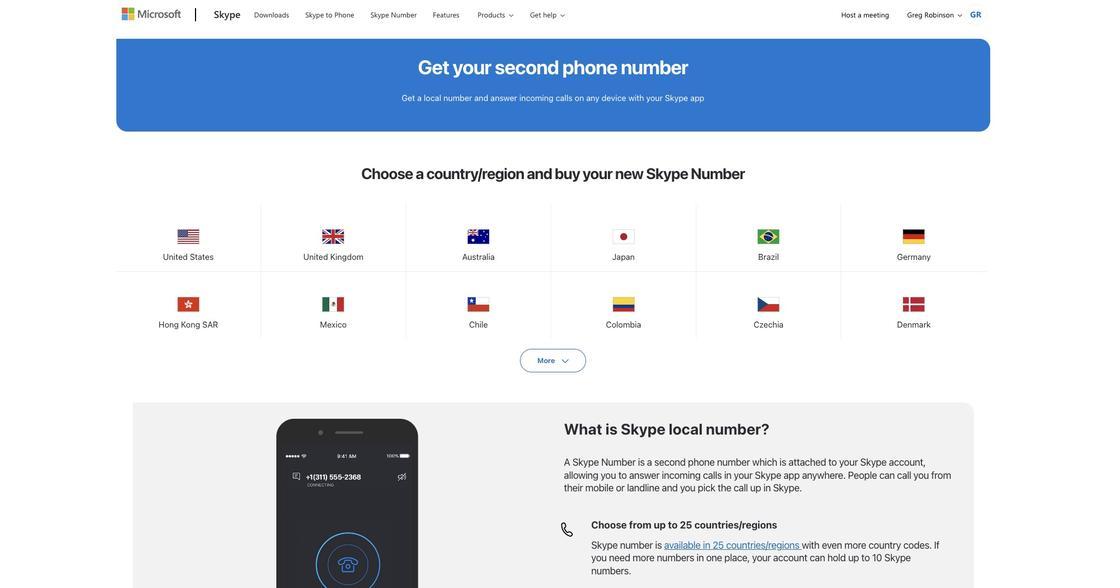 Task type: locate. For each thing, give the bounding box(es) containing it.
0 vertical spatial up
[[751, 483, 761, 494]]

1 horizontal spatial second
[[655, 457, 686, 468]]

on
[[575, 93, 584, 103]]

mobile
[[586, 483, 614, 494]]

0 vertical spatial number
[[391, 10, 417, 19]]

0 horizontal spatial calls
[[556, 93, 573, 103]]

0 horizontal spatial local
[[424, 93, 441, 103]]

can inside with even more country codes. if you need more numbers in one place, your account can hold up to 10 skype numbers.
[[810, 553, 825, 564]]

second down what is skype local number?
[[655, 457, 686, 468]]

second up get a local number and answer incoming calls on any device with your skype app at the top of the page
[[495, 55, 559, 79]]

1 horizontal spatial from
[[932, 470, 952, 481]]

in inside with even more country codes. if you need more numbers in one place, your account can hold up to 10 skype numbers.
[[697, 553, 704, 564]]

is right what
[[606, 420, 618, 438]]

1 vertical spatial local
[[669, 420, 703, 438]]

get help button
[[521, 1, 574, 28]]

with right device
[[629, 93, 644, 103]]

1 vertical spatial and
[[527, 165, 552, 183]]

1 vertical spatial incoming
[[662, 470, 701, 481]]

1 vertical spatial app
[[784, 470, 800, 481]]

kingdom
[[330, 252, 364, 262]]

up down which
[[751, 483, 761, 494]]

device
[[602, 93, 627, 103]]

products
[[478, 10, 505, 19]]

in down skype number is available in 25 countries/regions
[[697, 553, 704, 564]]

your
[[453, 55, 491, 79], [647, 93, 663, 103], [583, 165, 613, 183], [840, 457, 858, 468], [734, 470, 753, 481], [752, 553, 771, 564]]

you
[[601, 470, 616, 481], [914, 470, 929, 481], [680, 483, 696, 494], [592, 553, 607, 564]]

available in 25 countries/regions link
[[665, 540, 802, 551]]

2 united from the left
[[303, 252, 328, 262]]

0 horizontal spatial phone
[[563, 55, 618, 79]]

call down account,
[[897, 470, 912, 481]]

local
[[424, 93, 441, 103], [669, 420, 703, 438]]

help
[[543, 10, 557, 19]]

account
[[773, 553, 808, 564]]

app inside 'a skype number is a second phone number which is attached to your skype account, allowing you to answer incoming calls in your skype app anywhere. people can call you from their mobile or landline and you pick the call up in skype.'
[[784, 470, 800, 481]]

more
[[845, 540, 867, 551], [633, 553, 655, 564]]

calls left the on
[[556, 93, 573, 103]]

25 up one in the bottom right of the page
[[713, 540, 724, 551]]

0 vertical spatial choose
[[361, 165, 413, 183]]

kong
[[181, 320, 200, 330]]

1 united from the left
[[163, 252, 188, 262]]

united kingdom link
[[261, 204, 406, 270]]

choose a country/region and buy your new skype number
[[361, 165, 745, 183]]

phone inside 'a skype number is a second phone number which is attached to your skype account, allowing you to answer incoming calls in your skype app anywhere. people can call you from their mobile or landline and you pick the call up in skype.'
[[688, 457, 715, 468]]

united down gb image
[[303, 252, 328, 262]]

get inside dropdown button
[[530, 10, 541, 19]]

1 horizontal spatial number
[[601, 457, 636, 468]]

incoming up pick
[[662, 470, 701, 481]]

get for get your second phone number
[[418, 55, 449, 79]]

1 vertical spatial get
[[418, 55, 449, 79]]

united states
[[163, 252, 214, 262]]

calls
[[556, 93, 573, 103], [703, 470, 722, 481]]

is right which
[[780, 457, 787, 468]]

choose from up to 25 countries/regions
[[592, 520, 778, 531]]

more right the need
[[633, 553, 655, 564]]

number
[[391, 10, 417, 19], [691, 165, 745, 183], [601, 457, 636, 468]]

1 vertical spatial number
[[691, 165, 745, 183]]

can left hold
[[810, 553, 825, 564]]

0 horizontal spatial from
[[629, 520, 652, 531]]

can
[[880, 470, 895, 481], [810, 553, 825, 564]]

czechia link
[[697, 272, 841, 338]]

2 vertical spatial and
[[662, 483, 678, 494]]

0 horizontal spatial app
[[691, 93, 705, 103]]

2 horizontal spatial up
[[849, 553, 859, 564]]

0 horizontal spatial number
[[391, 10, 417, 19]]

phone
[[563, 55, 618, 79], [688, 457, 715, 468]]

1 horizontal spatial up
[[751, 483, 761, 494]]

pick
[[698, 483, 716, 494]]

downloads link
[[249, 1, 294, 27]]

number?
[[706, 420, 770, 438]]

1 horizontal spatial calls
[[703, 470, 722, 481]]

1 vertical spatial phone
[[688, 457, 715, 468]]

downloads
[[254, 10, 289, 19]]

hong kong sar link
[[116, 272, 261, 338]]

a for get
[[417, 93, 422, 103]]

to left "phone"
[[326, 10, 333, 19]]

1 horizontal spatial can
[[880, 470, 895, 481]]

numbers.
[[592, 565, 631, 577]]

call right 'the' on the right bottom
[[734, 483, 748, 494]]

1 vertical spatial calls
[[703, 470, 722, 481]]

host
[[842, 10, 856, 19]]

up up available
[[654, 520, 666, 531]]

25 up available
[[680, 520, 693, 531]]

2 vertical spatial get
[[402, 93, 415, 103]]

to left 10
[[862, 553, 870, 564]]

1 vertical spatial countries/regions
[[726, 540, 800, 551]]

united down us icon
[[163, 252, 188, 262]]

get for get help
[[530, 10, 541, 19]]

states
[[190, 252, 214, 262]]

0 vertical spatial can
[[880, 470, 895, 481]]

up right hold
[[849, 553, 859, 564]]

you up the 'numbers.'
[[592, 553, 607, 564]]

choose a country/region and buy your new skype number element
[[116, 204, 990, 340]]

and
[[475, 93, 489, 103], [527, 165, 552, 183], [662, 483, 678, 494]]

number
[[621, 55, 688, 79], [444, 93, 472, 103], [717, 457, 750, 468], [620, 540, 653, 551]]

1 vertical spatial choose
[[592, 520, 627, 531]]

landline
[[627, 483, 660, 494]]

to up available
[[668, 520, 678, 531]]

united for united states
[[163, 252, 188, 262]]

to
[[326, 10, 333, 19], [829, 457, 837, 468], [619, 470, 627, 481], [668, 520, 678, 531], [862, 553, 870, 564]]

1 vertical spatial with
[[802, 540, 820, 551]]

0 horizontal spatial can
[[810, 553, 825, 564]]

skype to phone
[[305, 10, 354, 19]]

1 vertical spatial up
[[654, 520, 666, 531]]

0 horizontal spatial call
[[734, 483, 748, 494]]

1 vertical spatial 25
[[713, 540, 724, 551]]

choose for choose from up to 25 countries/regions
[[592, 520, 627, 531]]

from
[[932, 470, 952, 481], [629, 520, 652, 531]]

jp image
[[613, 226, 635, 248]]

0 horizontal spatial with
[[629, 93, 644, 103]]

0 vertical spatial call
[[897, 470, 912, 481]]

get for get a local number and answer incoming calls on any device with your skype app
[[402, 93, 415, 103]]

0 horizontal spatial united
[[163, 252, 188, 262]]

mexico link
[[261, 272, 406, 338]]

czechia
[[754, 320, 784, 330]]

need
[[609, 553, 631, 564]]

calls inside 'a skype number is a second phone number which is attached to your skype account, allowing you to answer incoming calls in your skype app anywhere. people can call you from their mobile or landline and you pick the call up in skype.'
[[703, 470, 722, 481]]

with inside with even more country codes. if you need more numbers in one place, your account can hold up to 10 skype numbers.
[[802, 540, 820, 551]]

buy
[[555, 165, 580, 183]]

answer
[[491, 93, 517, 103], [629, 470, 660, 481]]

incoming down get your second phone number
[[520, 93, 554, 103]]

0 vertical spatial answer
[[491, 93, 517, 103]]

colombia link
[[552, 272, 696, 338]]

can down account,
[[880, 470, 895, 481]]

skype inside skype to phone link
[[305, 10, 324, 19]]

a for choose
[[416, 165, 424, 183]]

0 vertical spatial countries/regions
[[695, 520, 778, 531]]

1 horizontal spatial incoming
[[662, 470, 701, 481]]

you up the mobile
[[601, 470, 616, 481]]

2 horizontal spatial and
[[662, 483, 678, 494]]

1 vertical spatial can
[[810, 553, 825, 564]]

1 horizontal spatial phone
[[688, 457, 715, 468]]

the
[[718, 483, 732, 494]]

hk image
[[177, 294, 199, 316]]

1 horizontal spatial call
[[897, 470, 912, 481]]

host a meeting
[[842, 10, 890, 19]]

call
[[897, 470, 912, 481], [734, 483, 748, 494]]

0 horizontal spatial get
[[402, 93, 415, 103]]

1 horizontal spatial answer
[[629, 470, 660, 481]]

number inside 'link'
[[391, 10, 417, 19]]

your inside with even more country codes. if you need more numbers in one place, your account can hold up to 10 skype numbers.
[[752, 553, 771, 564]]

0 vertical spatial 25
[[680, 520, 693, 531]]

1 horizontal spatial united
[[303, 252, 328, 262]]

more up hold
[[845, 540, 867, 551]]

0 horizontal spatial second
[[495, 55, 559, 79]]

hong
[[159, 320, 179, 330]]

with left even at the right bottom
[[802, 540, 820, 551]]

robinson
[[925, 10, 954, 19]]

host a meeting link
[[832, 1, 899, 28]]

numbers
[[657, 553, 695, 564]]

choose
[[361, 165, 413, 183], [592, 520, 627, 531]]

meeting
[[864, 10, 890, 19]]

0 horizontal spatial choose
[[361, 165, 413, 183]]

calls up pick
[[703, 470, 722, 481]]

1 horizontal spatial app
[[784, 470, 800, 481]]

1 horizontal spatial 25
[[713, 540, 724, 551]]

incoming
[[520, 93, 554, 103], [662, 470, 701, 481]]

2 vertical spatial up
[[849, 553, 859, 564]]

is up numbers
[[655, 540, 662, 551]]

0 horizontal spatial incoming
[[520, 93, 554, 103]]

1 vertical spatial from
[[629, 520, 652, 531]]

countries/regions up available in 25 countries/regions "link"
[[695, 520, 778, 531]]

0 vertical spatial more
[[845, 540, 867, 551]]

0 horizontal spatial more
[[633, 553, 655, 564]]

skype
[[214, 8, 241, 21], [305, 10, 324, 19], [371, 10, 389, 19], [665, 93, 688, 103], [646, 165, 688, 183], [621, 420, 666, 438], [573, 457, 599, 468], [861, 457, 887, 468], [755, 470, 782, 481], [592, 540, 618, 551], [885, 553, 911, 564]]

answer inside 'a skype number is a second phone number which is attached to your skype account, allowing you to answer incoming calls in your skype app anywhere. people can call you from their mobile or landline and you pick the call up in skype.'
[[629, 470, 660, 481]]

mexico
[[320, 320, 347, 330]]

up
[[751, 483, 761, 494], [654, 520, 666, 531], [849, 553, 859, 564]]

get your second phone number
[[418, 55, 688, 79]]

and inside 'a skype number is a second phone number which is attached to your skype account, allowing you to answer incoming calls in your skype app anywhere. people can call you from their mobile or landline and you pick the call up in skype.'
[[662, 483, 678, 494]]

their
[[564, 483, 583, 494]]

0 vertical spatial get
[[530, 10, 541, 19]]

phone up any
[[563, 55, 618, 79]]

1 vertical spatial second
[[655, 457, 686, 468]]

to up or
[[619, 470, 627, 481]]

you left pick
[[680, 483, 696, 494]]

japan
[[613, 252, 635, 262]]

0 vertical spatial phone
[[563, 55, 618, 79]]

0 horizontal spatial and
[[475, 93, 489, 103]]

a
[[858, 10, 862, 19], [417, 93, 422, 103], [416, 165, 424, 183], [647, 457, 652, 468]]

phone up pick
[[688, 457, 715, 468]]

1 horizontal spatial and
[[527, 165, 552, 183]]

2 horizontal spatial get
[[530, 10, 541, 19]]

1 vertical spatial call
[[734, 483, 748, 494]]

you inside with even more country codes. if you need more numbers in one place, your account can hold up to 10 skype numbers.
[[592, 553, 607, 564]]

1 vertical spatial answer
[[629, 470, 660, 481]]

a inside 'a skype number is a second phone number which is attached to your skype account, allowing you to answer incoming calls in your skype app anywhere. people can call you from their mobile or landline and you pick the call up in skype.'
[[647, 457, 652, 468]]

united
[[163, 252, 188, 262], [303, 252, 328, 262]]

countries/regions up place,
[[726, 540, 800, 551]]

0 vertical spatial app
[[691, 93, 705, 103]]

1 horizontal spatial get
[[418, 55, 449, 79]]

number inside 'a skype number is a second phone number which is attached to your skype account, allowing you to answer incoming calls in your skype app anywhere. people can call you from their mobile or landline and you pick the call up in skype.'
[[601, 457, 636, 468]]

0 vertical spatial from
[[932, 470, 952, 481]]

more button
[[520, 349, 586, 373]]

1 horizontal spatial choose
[[592, 520, 627, 531]]

more
[[538, 356, 555, 365]]

25
[[680, 520, 693, 531], [713, 540, 724, 551]]

2 vertical spatial number
[[601, 457, 636, 468]]

get
[[530, 10, 541, 19], [418, 55, 449, 79], [402, 93, 415, 103]]

australia link
[[406, 204, 551, 270]]

1 horizontal spatial with
[[802, 540, 820, 551]]

you down account,
[[914, 470, 929, 481]]

greg
[[908, 10, 923, 19]]

number inside 'a skype number is a second phone number which is attached to your skype account, allowing you to answer incoming calls in your skype app anywhere. people can call you from their mobile or landline and you pick the call up in skype.'
[[717, 457, 750, 468]]



Task type: describe. For each thing, give the bounding box(es) containing it.
skype inside 'skype number' 'link'
[[371, 10, 389, 19]]

united for united kingdom
[[303, 252, 328, 262]]

1 horizontal spatial local
[[669, 420, 703, 438]]

to inside with even more country codes. if you need more numbers in one place, your account can hold up to 10 skype numbers.
[[862, 553, 870, 564]]

brazil link
[[697, 204, 841, 270]]

which
[[753, 457, 778, 468]]

co image
[[613, 294, 635, 316]]

microsoft image
[[122, 8, 181, 20]]

1 vertical spatial more
[[633, 553, 655, 564]]

new
[[615, 165, 644, 183]]

codes.
[[904, 540, 932, 551]]

gr
[[971, 9, 982, 20]]

with even more country codes. if you need more numbers in one place, your account can hold up to 10 skype numbers.
[[592, 540, 940, 577]]

in up one in the bottom right of the page
[[703, 540, 711, 551]]

greg robinson
[[908, 10, 954, 19]]

one
[[707, 553, 722, 564]]

chile link
[[406, 272, 551, 338]]

0 vertical spatial local
[[424, 93, 441, 103]]

if
[[935, 540, 940, 551]]

0 vertical spatial and
[[475, 93, 489, 103]]

place,
[[725, 553, 750, 564]]

cz image
[[758, 294, 780, 316]]

0 horizontal spatial answer
[[491, 93, 517, 103]]

incoming inside 'a skype number is a second phone number which is attached to your skype account, allowing you to answer incoming calls in your skype app anywhere. people can call you from their mobile or landline and you pick the call up in skype.'
[[662, 470, 701, 481]]

choose for choose a country/region and buy your new skype number
[[361, 165, 413, 183]]

products button
[[469, 1, 522, 28]]

what is skype local number?
[[564, 420, 770, 438]]

allowing
[[564, 470, 599, 481]]

country
[[869, 540, 901, 551]]

10
[[873, 553, 882, 564]]

brazil
[[759, 252, 779, 262]]

or
[[616, 483, 625, 494]]

a
[[564, 457, 570, 468]]

br image
[[758, 226, 780, 248]]

anywhere.
[[802, 470, 846, 481]]

sar
[[202, 320, 218, 330]]

skype number
[[371, 10, 417, 19]]

in left skype.
[[764, 483, 771, 494]]

0 vertical spatial incoming
[[520, 93, 554, 103]]

attached
[[789, 457, 826, 468]]

even
[[822, 540, 842, 551]]

2 horizontal spatial number
[[691, 165, 745, 183]]

united states link
[[116, 204, 261, 270]]

any
[[587, 93, 600, 103]]

skype link
[[208, 1, 246, 30]]

skype inside with even more country codes. if you need more numbers in one place, your account can hold up to 10 skype numbers.
[[885, 553, 911, 564]]

available
[[665, 540, 701, 551]]

skype number is available in 25 countries/regions
[[592, 540, 802, 551]]

mx image
[[323, 294, 344, 316]]

gb image
[[323, 226, 344, 248]]

get help
[[530, 10, 557, 19]]

0 vertical spatial with
[[629, 93, 644, 103]]

account,
[[889, 457, 926, 468]]

hold
[[828, 553, 846, 564]]

hong kong sar
[[159, 320, 218, 330]]

australia
[[462, 252, 495, 262]]

a skype number is a second phone number which is attached to your skype account, allowing you to answer incoming calls in your skype app anywhere. people can call you from their mobile or landline and you pick the call up in skype.
[[564, 457, 952, 494]]

denmark
[[897, 320, 931, 330]]

0 vertical spatial second
[[495, 55, 559, 79]]

a for host
[[858, 10, 862, 19]]

skype.
[[773, 483, 802, 494]]

germany
[[897, 252, 931, 262]]

features link
[[428, 1, 464, 27]]

1 horizontal spatial more
[[845, 540, 867, 551]]

skype to phone link
[[301, 1, 359, 27]]

japan link
[[552, 204, 696, 270]]

dk image
[[903, 294, 925, 316]]

de image
[[903, 226, 925, 248]]

country/region
[[427, 165, 524, 183]]

phone
[[335, 10, 354, 19]]

can inside 'a skype number is a second phone number which is attached to your skype account, allowing you to answer incoming calls in your skype app anywhere. people can call you from their mobile or landline and you pick the call up in skype.'
[[880, 470, 895, 481]]

united kingdom
[[303, 252, 364, 262]]

up inside 'a skype number is a second phone number which is attached to your skype account, allowing you to answer incoming calls in your skype app anywhere. people can call you from their mobile or landline and you pick the call up in skype.'
[[751, 483, 761, 494]]

0 vertical spatial calls
[[556, 93, 573, 103]]

is up landline
[[638, 457, 645, 468]]

0 horizontal spatial up
[[654, 520, 666, 531]]

get a local number and answer incoming calls on any device with your skype app
[[402, 93, 705, 103]]

up inside with even more country codes. if you need more numbers in one place, your account can hold up to 10 skype numbers.
[[849, 553, 859, 564]]

skype number link
[[366, 1, 422, 27]]

to up anywhere.
[[829, 457, 837, 468]]

people
[[848, 470, 877, 481]]

what
[[564, 420, 603, 438]]

skype inside skype 'link'
[[214, 8, 241, 21]]

second inside 'a skype number is a second phone number which is attached to your skype account, allowing you to answer incoming calls in your skype app anywhere. people can call you from their mobile or landline and you pick the call up in skype.'
[[655, 457, 686, 468]]

colombia
[[606, 320, 641, 330]]

germany link
[[842, 204, 987, 270]]

from inside 'a skype number is a second phone number which is attached to your skype account, allowing you to answer incoming calls in your skype app anywhere. people can call you from their mobile or landline and you pick the call up in skype.'
[[932, 470, 952, 481]]

denmark link
[[842, 272, 987, 338]]

in up 'the' on the right bottom
[[725, 470, 732, 481]]

chile
[[469, 320, 488, 330]]

us image
[[177, 226, 199, 248]]

cl image
[[468, 294, 490, 316]]

features
[[433, 10, 460, 19]]

0 horizontal spatial 25
[[680, 520, 693, 531]]

au image
[[468, 226, 490, 248]]



Task type: vqa. For each thing, say whether or not it's contained in the screenshot.
the 'live:.cid.6ca5caab6b0a226d'
no



